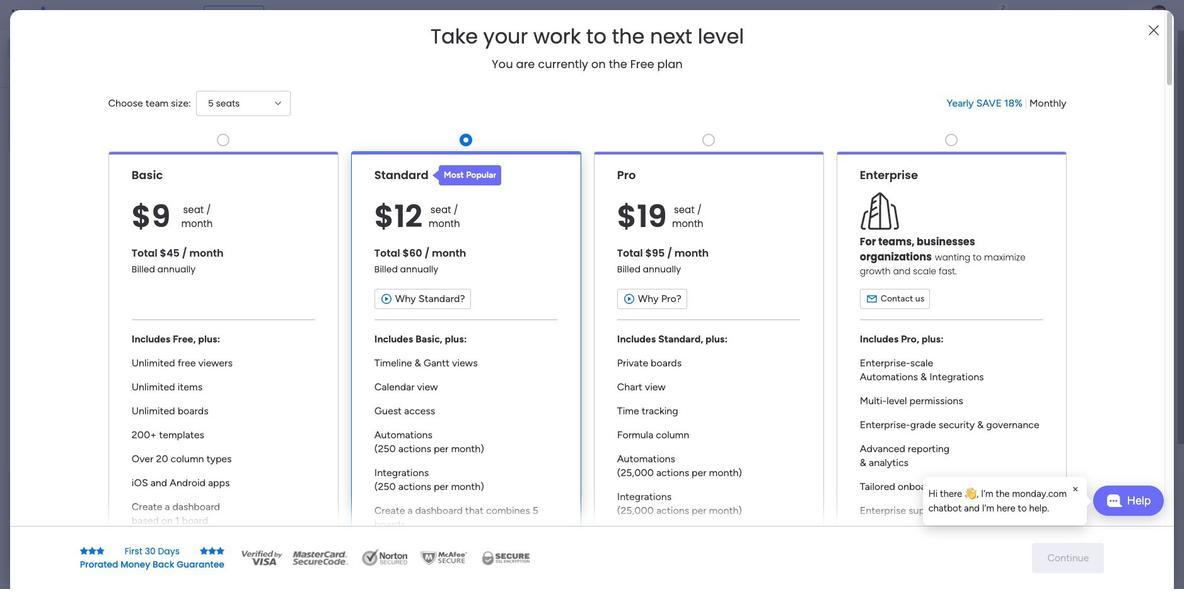 Task type: vqa. For each thing, say whether or not it's contained in the screenshot.
the left banner logo
no



Task type: locate. For each thing, give the bounding box(es) containing it.
enterprise tier selected option
[[837, 151, 1067, 569]]

check circle image
[[958, 135, 966, 144]]

terry turtle image right help icon
[[1150, 5, 1170, 25]]

1 component image from the left
[[471, 250, 483, 262]]

0 horizontal spatial terry turtle image
[[262, 565, 288, 589]]

2 vertical spatial option
[[0, 149, 161, 152]]

option
[[8, 38, 153, 58], [8, 59, 153, 79], [0, 149, 161, 152]]

0 horizontal spatial add to favorites image
[[428, 385, 441, 398]]

2 component image from the left
[[694, 250, 705, 262]]

1 star image from the left
[[80, 547, 88, 556]]

2 horizontal spatial add to favorites image
[[874, 231, 886, 243]]

1 horizontal spatial component image
[[694, 250, 705, 262]]

notifications image
[[961, 9, 974, 21]]

add to favorites image for second "component" icon from right
[[651, 231, 664, 243]]

remove from favorites image
[[428, 231, 441, 243]]

0 horizontal spatial component image
[[471, 250, 483, 262]]

component image
[[471, 250, 483, 262], [694, 250, 705, 262]]

heading
[[431, 25, 745, 48]]

chat bot icon image
[[1107, 495, 1123, 507]]

terry turtle image down terry turtle icon
[[262, 565, 288, 589]]

star image
[[80, 547, 88, 556], [88, 547, 96, 556], [216, 547, 225, 556]]

2 image
[[998, 1, 1010, 15]]

0 vertical spatial terry turtle image
[[1150, 5, 1170, 25]]

2 element
[[360, 475, 375, 490], [360, 475, 375, 490]]

close recently visited image
[[233, 103, 248, 118]]

3 star image from the left
[[216, 547, 225, 556]]

getting started element
[[939, 460, 1128, 510]]

dialog
[[924, 477, 1088, 526]]

2 star image from the left
[[88, 547, 96, 556]]

invite members image
[[1016, 9, 1029, 21]]

billing cycle selection group
[[947, 96, 1067, 110]]

star image
[[96, 547, 105, 556], [200, 547, 208, 556], [208, 547, 216, 556]]

standard tier selected option
[[351, 151, 581, 569]]

add to favorites image
[[651, 231, 664, 243], [874, 231, 886, 243], [428, 385, 441, 398]]

terry turtle image
[[1150, 5, 1170, 25], [262, 565, 288, 589]]

pro tier selected option
[[594, 151, 824, 569]]

ssl encrypted image
[[474, 549, 538, 568]]

0 vertical spatial option
[[8, 38, 153, 58]]

1 horizontal spatial add to favorites image
[[651, 231, 664, 243]]

tier options list box
[[108, 129, 1067, 569]]

section head
[[433, 165, 502, 185]]

templates image image
[[950, 254, 1117, 341]]

help image
[[1103, 9, 1116, 21]]

list box
[[0, 147, 161, 449]]



Task type: describe. For each thing, give the bounding box(es) containing it.
see plans image
[[209, 8, 221, 22]]

section head inside standard tier selected option
[[433, 165, 502, 185]]

1 star image from the left
[[96, 547, 105, 556]]

2 star image from the left
[[200, 547, 208, 556]]

help center element
[[939, 520, 1128, 571]]

quick search results list box
[[233, 118, 909, 440]]

circle o image
[[958, 151, 966, 160]]

search everything image
[[1075, 9, 1088, 21]]

verified by visa image
[[240, 549, 284, 568]]

1 vertical spatial terry turtle image
[[262, 565, 288, 589]]

mastercard secure code image
[[289, 549, 352, 568]]

select product image
[[11, 9, 24, 21]]

basic tier selected option
[[108, 151, 339, 569]]

mcafee secure image
[[419, 549, 469, 568]]

3 star image from the left
[[208, 547, 216, 556]]

monday marketplace image
[[1044, 9, 1057, 21]]

1 horizontal spatial terry turtle image
[[1150, 5, 1170, 25]]

update feed image
[[989, 9, 1001, 21]]

1 vertical spatial option
[[8, 59, 153, 79]]

norton secured image
[[357, 549, 414, 568]]

terry turtle image
[[262, 519, 288, 544]]

add to favorites image for first "component" icon from the right
[[874, 231, 886, 243]]



